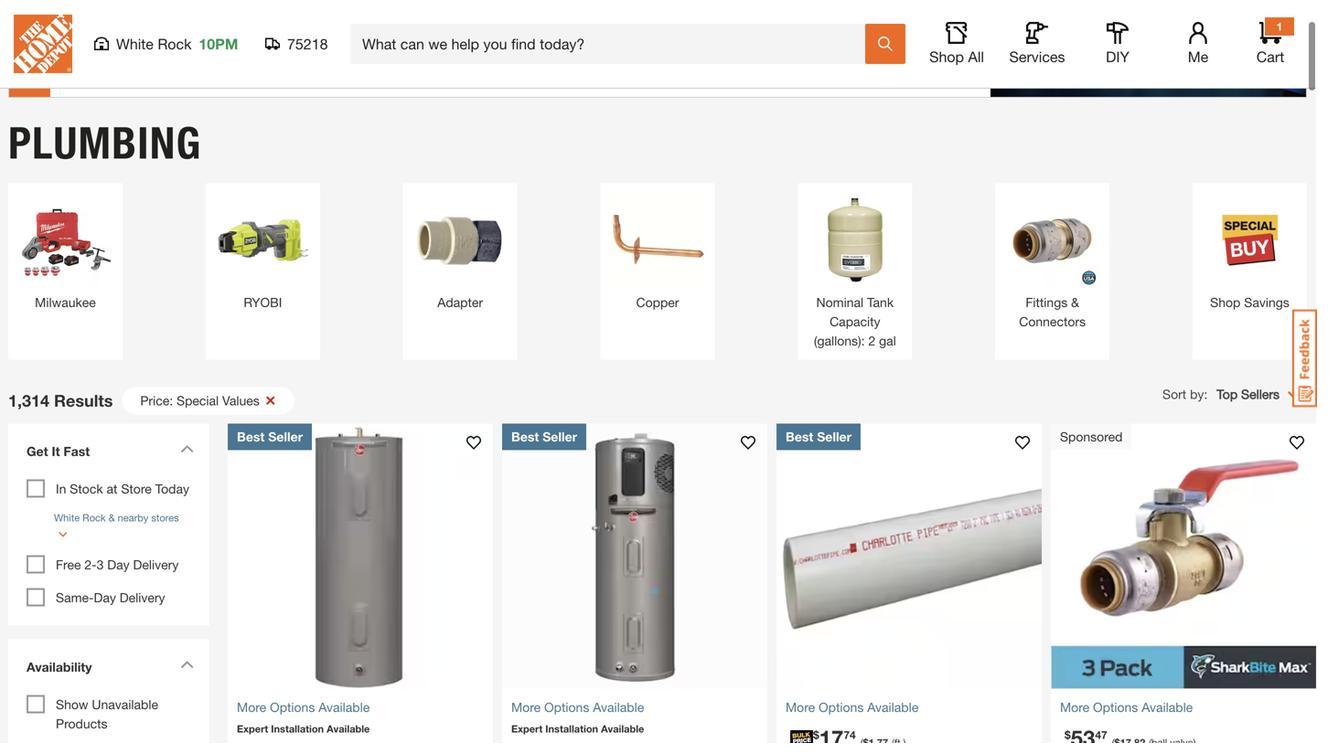 Task type: vqa. For each thing, say whether or not it's contained in the screenshot.
White for White Rock 10PM
yes



Task type: describe. For each thing, give the bounding box(es) containing it.
get
[[27, 444, 48, 459]]

max 1/2 in. brass push-to-connect ball valve pro pack (3-pack) image
[[1051, 424, 1316, 689]]

get it fast link
[[17, 433, 200, 475]]

services
[[1009, 48, 1065, 65]]

1 options from the left
[[270, 700, 315, 715]]

1 vertical spatial delivery
[[120, 590, 165, 606]]

75218 button
[[265, 35, 328, 53]]

10pm
[[199, 35, 238, 53]]

nominal tank capacity (gallons): 2 gal
[[814, 295, 896, 349]]

price:
[[140, 393, 173, 408]]

shop all button
[[928, 22, 986, 66]]

more options available link for max 1/2 in. brass push-to-connect ball valve pro pack (3-pack) 'image'
[[1060, 698, 1307, 718]]

0 vertical spatial delivery
[[133, 558, 179, 573]]

savings
[[1244, 295, 1290, 310]]

free 2-3 day delivery link
[[56, 558, 179, 573]]

1
[[1277, 20, 1283, 33]]

3 more from the left
[[786, 700, 815, 715]]

best for performance 40 gal. 4500-watt elements medium electric water heater with 6-year tank warranty and 240-volt image
[[237, 429, 265, 445]]

nominal tank capacity (gallons): 2 gal image
[[807, 193, 903, 289]]

milwaukee
[[35, 295, 96, 310]]

shop savings image
[[1202, 193, 1298, 289]]

me
[[1188, 48, 1209, 65]]

gal
[[879, 333, 896, 349]]

results
[[54, 391, 113, 411]]

same-day delivery link
[[56, 590, 165, 606]]

best for 2 in. x 10 ft. white schedule 40 pvc pipe solid core image
[[786, 429, 814, 445]]

fast
[[64, 444, 90, 459]]

best seller for performance 40 gal. 4500-watt elements medium electric water heater with 6-year tank warranty and 240-volt image
[[237, 429, 303, 445]]

1 vertical spatial day
[[94, 590, 116, 606]]

best for performance platinum 50 gal. 10-year hybrid high efficiency tank electric heat pump water heater image
[[511, 429, 539, 445]]

same-
[[56, 590, 94, 606]]

0 vertical spatial day
[[107, 558, 130, 573]]

(gallons):
[[814, 333, 865, 349]]

74
[[844, 729, 856, 742]]

price: special values button
[[122, 387, 294, 415]]

it
[[52, 444, 60, 459]]

installation for more options available "link" for performance platinum 50 gal. 10-year hybrid high efficiency tank electric heat pump water heater image
[[545, 724, 598, 735]]

sponsored
[[1060, 429, 1123, 445]]

plumbing
[[8, 117, 202, 170]]

more options available for best seller
[[786, 700, 919, 715]]

free 2-3 day delivery
[[56, 558, 179, 573]]

store
[[121, 482, 152, 497]]

more options available expert installation available for more options available "link" associated with performance 40 gal. 4500-watt elements medium electric water heater with 6-year tank warranty and 240-volt image
[[237, 700, 370, 735]]

services button
[[1008, 22, 1067, 66]]

more options available link for performance 40 gal. 4500-watt elements medium electric water heater with 6-year tank warranty and 240-volt image
[[237, 698, 484, 718]]

show unavailable products
[[56, 698, 158, 732]]

$ for 47
[[1065, 729, 1071, 742]]

0 horizontal spatial &
[[109, 512, 115, 524]]

milwaukee link
[[17, 193, 113, 312]]

all
[[968, 48, 984, 65]]

& inside 'fittings & connectors'
[[1071, 295, 1079, 310]]

fittings & connectors link
[[1005, 193, 1101, 332]]

adapter image
[[412, 193, 508, 289]]

What can we help you find today? search field
[[362, 25, 864, 63]]

more options available link for performance platinum 50 gal. 10-year hybrid high efficiency tank electric heat pump water heater image
[[511, 698, 758, 718]]

more options available for sponsored
[[1060, 700, 1193, 715]]

more options available expert installation available for more options available "link" for performance platinum 50 gal. 10-year hybrid high efficiency tank electric heat pump water heater image
[[511, 700, 644, 735]]

cart
[[1257, 48, 1285, 65]]

expert for more options available "link" associated with performance 40 gal. 4500-watt elements medium electric water heater with 6-year tank warranty and 240-volt image
[[237, 724, 268, 735]]

sellers
[[1241, 387, 1280, 402]]

adapter
[[437, 295, 483, 310]]

cart 1
[[1257, 20, 1285, 65]]

get it fast
[[27, 444, 90, 459]]

free
[[56, 558, 81, 573]]



Task type: locate. For each thing, give the bounding box(es) containing it.
4 options from the left
[[1093, 700, 1138, 715]]

$ for 74
[[813, 729, 819, 742]]

0 horizontal spatial shop
[[929, 48, 964, 65]]

stores
[[151, 512, 179, 524]]

nominal
[[816, 295, 864, 310]]

3 seller from the left
[[817, 429, 852, 445]]

day down 3
[[94, 590, 116, 606]]

in
[[56, 482, 66, 497]]

more
[[237, 700, 266, 715], [511, 700, 541, 715], [786, 700, 815, 715], [1060, 700, 1090, 715]]

seller for performance platinum 50 gal. 10-year hybrid high efficiency tank electric heat pump water heater image
[[543, 429, 577, 445]]

availability
[[27, 660, 92, 675]]

0 horizontal spatial more options available expert installation available
[[237, 700, 370, 735]]

rock left 10pm
[[158, 35, 192, 53]]

available
[[319, 700, 370, 715], [593, 700, 644, 715], [867, 700, 919, 715], [1142, 700, 1193, 715], [327, 724, 370, 735], [601, 724, 644, 735]]

1 horizontal spatial &
[[1071, 295, 1079, 310]]

1 seller from the left
[[268, 429, 303, 445]]

1,314
[[8, 391, 49, 411]]

top
[[1217, 387, 1238, 402]]

& right the fittings
[[1071, 295, 1079, 310]]

3 more options available link from the left
[[786, 698, 1033, 718]]

1,314 results
[[8, 391, 113, 411]]

2
[[869, 333, 876, 349]]

more options available link for 2 in. x 10 ft. white schedule 40 pvc pipe solid core image
[[786, 698, 1033, 718]]

more options available up '47'
[[1060, 700, 1193, 715]]

best
[[237, 429, 265, 445], [511, 429, 539, 445], [786, 429, 814, 445]]

2 $ from the left
[[1065, 729, 1071, 742]]

0 horizontal spatial white
[[54, 512, 80, 524]]

diy button
[[1089, 22, 1147, 66]]

sort by: top sellers
[[1163, 387, 1280, 402]]

0 horizontal spatial rock
[[82, 512, 106, 524]]

2 best seller from the left
[[511, 429, 577, 445]]

diy
[[1106, 48, 1130, 65]]

2 horizontal spatial seller
[[817, 429, 852, 445]]

tank
[[867, 295, 894, 310]]

1 horizontal spatial installation
[[545, 724, 598, 735]]

copper link
[[610, 193, 706, 312]]

products
[[56, 717, 108, 732]]

in stock at store today
[[56, 482, 189, 497]]

me button
[[1169, 22, 1228, 66]]

1 vertical spatial rock
[[82, 512, 106, 524]]

1 horizontal spatial best seller
[[511, 429, 577, 445]]

3 best seller from the left
[[786, 429, 852, 445]]

show
[[56, 698, 88, 713]]

4 more from the left
[[1060, 700, 1090, 715]]

best seller for 2 in. x 10 ft. white schedule 40 pvc pipe solid core image
[[786, 429, 852, 445]]

0 horizontal spatial $
[[813, 729, 819, 742]]

caret icon image inside the "availability" link
[[180, 661, 194, 669]]

1 more options available expert installation available from the left
[[237, 700, 370, 735]]

capacity
[[830, 314, 880, 329]]

2 horizontal spatial best
[[786, 429, 814, 445]]

best seller
[[237, 429, 303, 445], [511, 429, 577, 445], [786, 429, 852, 445]]

1 more options available from the left
[[786, 700, 919, 715]]

white for white rock & nearby stores
[[54, 512, 80, 524]]

2 more options available from the left
[[1060, 700, 1193, 715]]

shop for shop all
[[929, 48, 964, 65]]

unavailable
[[92, 698, 158, 713]]

1 vertical spatial &
[[109, 512, 115, 524]]

expert for more options available "link" for performance platinum 50 gal. 10-year hybrid high efficiency tank electric heat pump water heater image
[[511, 724, 543, 735]]

2 seller from the left
[[543, 429, 577, 445]]

0 vertical spatial white
[[116, 35, 154, 53]]

&
[[1071, 295, 1079, 310], [109, 512, 115, 524]]

more options available link
[[237, 698, 484, 718], [511, 698, 758, 718], [786, 698, 1033, 718], [1060, 698, 1307, 718]]

shop left all
[[929, 48, 964, 65]]

1 caret icon image from the top
[[180, 445, 194, 453]]

2 installation from the left
[[545, 724, 598, 735]]

1 vertical spatial white
[[54, 512, 80, 524]]

caret icon image inside get it fast link
[[180, 445, 194, 453]]

caret icon image
[[180, 445, 194, 453], [180, 661, 194, 669]]

seller for performance 40 gal. 4500-watt elements medium electric water heater with 6-year tank warranty and 240-volt image
[[268, 429, 303, 445]]

rock for 10pm
[[158, 35, 192, 53]]

2 more options available expert installation available from the left
[[511, 700, 644, 735]]

nearby
[[118, 512, 148, 524]]

0 horizontal spatial best
[[237, 429, 265, 445]]

price: special values
[[140, 393, 260, 408]]

adapter link
[[412, 193, 508, 312]]

day right 3
[[107, 558, 130, 573]]

white for white rock 10pm
[[116, 35, 154, 53]]

installation for more options available "link" associated with performance 40 gal. 4500-watt elements medium electric water heater with 6-year tank warranty and 240-volt image
[[271, 724, 324, 735]]

1 horizontal spatial seller
[[543, 429, 577, 445]]

rock down the 'stock'
[[82, 512, 106, 524]]

2 more options available link from the left
[[511, 698, 758, 718]]

1 installation from the left
[[271, 724, 324, 735]]

fittings & connectors
[[1019, 295, 1086, 329]]

1 best from the left
[[237, 429, 265, 445]]

caret icon image for get it fast
[[180, 445, 194, 453]]

$ left 74
[[813, 729, 819, 742]]

0 horizontal spatial installation
[[271, 724, 324, 735]]

ryobi
[[244, 295, 282, 310]]

shop
[[929, 48, 964, 65], [1210, 295, 1241, 310]]

0 horizontal spatial more options available
[[786, 700, 919, 715]]

connectors
[[1019, 314, 1086, 329]]

75218
[[287, 35, 328, 53]]

0 horizontal spatial seller
[[268, 429, 303, 445]]

2 expert from the left
[[511, 724, 543, 735]]

1 horizontal spatial more options available expert installation available
[[511, 700, 644, 735]]

47
[[1095, 729, 1107, 742]]

today
[[155, 482, 189, 497]]

performance platinum 50 gal. 10-year hybrid high efficiency tank electric heat pump water heater image
[[502, 424, 767, 689]]

0 vertical spatial shop
[[929, 48, 964, 65]]

1 best seller from the left
[[237, 429, 303, 445]]

1 horizontal spatial more options available
[[1060, 700, 1193, 715]]

copper image
[[610, 193, 706, 289]]

same-day delivery
[[56, 590, 165, 606]]

milwaukee image
[[17, 193, 113, 289]]

2 caret icon image from the top
[[180, 661, 194, 669]]

the home depot logo image
[[14, 15, 72, 73]]

1 $ from the left
[[813, 729, 819, 742]]

special
[[177, 393, 219, 408]]

ryobi link
[[215, 193, 311, 312]]

fittings
[[1026, 295, 1068, 310]]

sort
[[1163, 387, 1187, 402]]

shop savings link
[[1202, 193, 1298, 312]]

& left "nearby"
[[109, 512, 115, 524]]

3 options from the left
[[819, 700, 864, 715]]

options
[[270, 700, 315, 715], [544, 700, 589, 715], [819, 700, 864, 715], [1093, 700, 1138, 715]]

show unavailable products link
[[56, 698, 158, 732]]

day
[[107, 558, 130, 573], [94, 590, 116, 606]]

white down in at the bottom left
[[54, 512, 80, 524]]

1 horizontal spatial $
[[1065, 729, 1071, 742]]

values
[[222, 393, 260, 408]]

shop left savings
[[1210, 295, 1241, 310]]

more options available up 74
[[786, 700, 919, 715]]

1 vertical spatial caret icon image
[[180, 661, 194, 669]]

availability link
[[17, 649, 200, 691]]

1 horizontal spatial expert
[[511, 724, 543, 735]]

copper
[[636, 295, 679, 310]]

shop all
[[929, 48, 984, 65]]

shop inside button
[[929, 48, 964, 65]]

2 in. x 10 ft. white schedule 40 pvc pipe solid core image
[[777, 424, 1042, 689]]

3
[[97, 558, 104, 573]]

fittings & connectors image
[[1005, 193, 1101, 289]]

1 expert from the left
[[237, 724, 268, 735]]

1 vertical spatial shop
[[1210, 295, 1241, 310]]

2 options from the left
[[544, 700, 589, 715]]

seller for 2 in. x 10 ft. white schedule 40 pvc pipe solid core image
[[817, 429, 852, 445]]

2-
[[84, 558, 97, 573]]

3 best from the left
[[786, 429, 814, 445]]

caret icon image for availability
[[180, 661, 194, 669]]

1 more options available link from the left
[[237, 698, 484, 718]]

2 horizontal spatial best seller
[[786, 429, 852, 445]]

white rock 10pm
[[116, 35, 238, 53]]

at
[[107, 482, 117, 497]]

1 horizontal spatial white
[[116, 35, 154, 53]]

best seller for performance platinum 50 gal. 10-year hybrid high efficiency tank electric heat pump water heater image
[[511, 429, 577, 445]]

1 more from the left
[[237, 700, 266, 715]]

shop for shop savings
[[1210, 295, 1241, 310]]

0 horizontal spatial expert
[[237, 724, 268, 735]]

performance 40 gal. 4500-watt elements medium electric water heater with 6-year tank warranty and 240-volt image
[[228, 424, 493, 689]]

more options available
[[786, 700, 919, 715], [1060, 700, 1193, 715]]

0 vertical spatial rock
[[158, 35, 192, 53]]

by:
[[1190, 387, 1208, 402]]

white
[[116, 35, 154, 53], [54, 512, 80, 524]]

1 horizontal spatial rock
[[158, 35, 192, 53]]

$ left '47'
[[1065, 729, 1071, 742]]

delivery down free 2-3 day delivery
[[120, 590, 165, 606]]

rock for &
[[82, 512, 106, 524]]

seller
[[268, 429, 303, 445], [543, 429, 577, 445], [817, 429, 852, 445]]

white left 10pm
[[116, 35, 154, 53]]

shop savings
[[1210, 295, 1290, 310]]

0 vertical spatial &
[[1071, 295, 1079, 310]]

delivery down stores
[[133, 558, 179, 573]]

0 horizontal spatial best seller
[[237, 429, 303, 445]]

in stock at store today link
[[56, 482, 189, 497]]

installation
[[271, 724, 324, 735], [545, 724, 598, 735]]

white rock & nearby stores
[[54, 512, 179, 524]]

nominal tank capacity (gallons): 2 gal link
[[807, 193, 903, 351]]

$
[[813, 729, 819, 742], [1065, 729, 1071, 742]]

feedback link image
[[1293, 309, 1317, 408]]

2 best from the left
[[511, 429, 539, 445]]

stock
[[70, 482, 103, 497]]

4 more options available link from the left
[[1060, 698, 1307, 718]]

0 vertical spatial caret icon image
[[180, 445, 194, 453]]

ryobi image
[[215, 193, 311, 289]]

delivery
[[133, 558, 179, 573], [120, 590, 165, 606]]

1 horizontal spatial best
[[511, 429, 539, 445]]

1 horizontal spatial shop
[[1210, 295, 1241, 310]]

2 more from the left
[[511, 700, 541, 715]]



